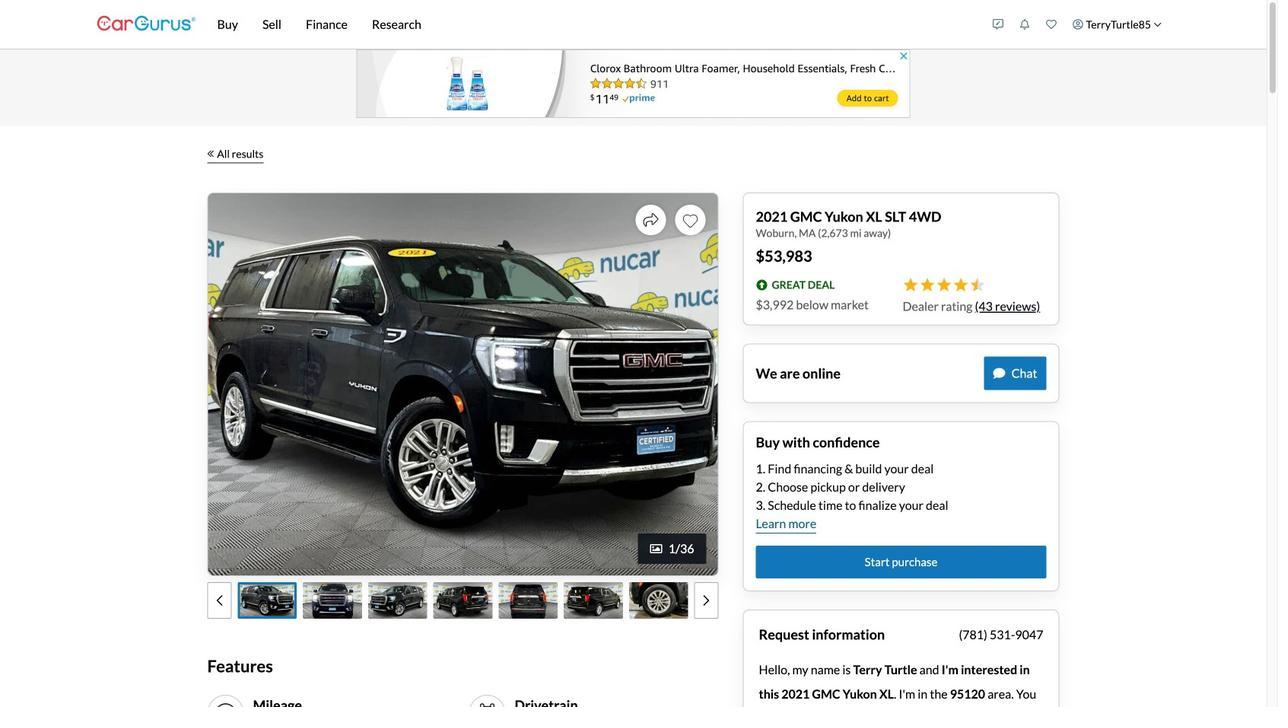 Task type: describe. For each thing, give the bounding box(es) containing it.
image image
[[651, 543, 663, 555]]

share image
[[644, 212, 659, 228]]

drivetrain image
[[475, 702, 500, 707]]

prev page image
[[217, 595, 223, 607]]

mileage image
[[214, 702, 238, 707]]

view vehicle photo 2 image
[[303, 582, 362, 619]]

view vehicle photo 1 image
[[238, 582, 297, 619]]

view vehicle photo 5 image
[[499, 582, 558, 619]]

open notifications image
[[1020, 19, 1031, 30]]

next page image
[[704, 595, 710, 607]]

add a car review image
[[993, 19, 1004, 30]]

comment image
[[994, 367, 1006, 380]]



Task type: vqa. For each thing, say whether or not it's contained in the screenshot.
View vehicle photo 4
yes



Task type: locate. For each thing, give the bounding box(es) containing it.
chevron down image
[[1154, 20, 1162, 28]]

4.5 rating image
[[903, 278, 985, 293]]

menu item
[[1065, 3, 1170, 46]]

view vehicle photo 3 image
[[368, 582, 428, 619]]

user icon image
[[1073, 19, 1084, 30]]

menu
[[985, 3, 1170, 46]]

view vehicle photo 4 image
[[434, 582, 493, 619]]

view vehicle photo 7 image
[[629, 582, 689, 619]]

vehicle full photo image
[[208, 193, 718, 576]]

menu bar
[[196, 0, 985, 49]]

tab list
[[207, 582, 719, 619]]

advertisement element
[[357, 49, 911, 118]]

saved cars image
[[1047, 19, 1057, 30]]

chevron double left image
[[207, 150, 214, 158]]

view vehicle photo 6 image
[[564, 582, 623, 619]]



